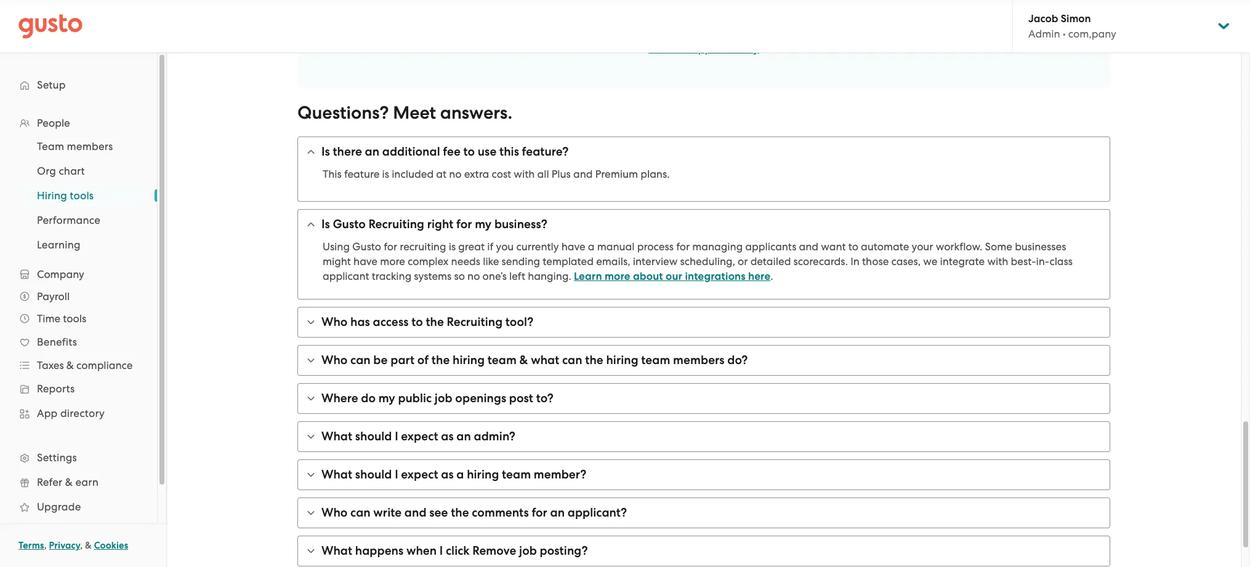 Task type: locate. For each thing, give the bounding box(es) containing it.
this
[[323, 168, 342, 180]]

1 vertical spatial with
[[988, 256, 1009, 268]]

best-
[[1011, 256, 1036, 268]]

more up tracking
[[380, 256, 405, 268]]

1 horizontal spatial an
[[457, 430, 471, 444]]

gusto inside using gusto for recruiting is great if you currently have a manual process for managing applicants and want to automate your workflow. some businesses might have more complex needs like sending templated emails, interview scheduling, or detailed scorecards. in those cases, we integrate with best-in-class applicant tracking systems so no one's left hanging.
[[352, 241, 381, 253]]

1 horizontal spatial directory
[[714, 43, 759, 55]]

1 expect from the top
[[401, 430, 438, 444]]

2 what from the top
[[322, 468, 352, 482]]

0 vertical spatial and
[[573, 168, 593, 180]]

gusto right the using
[[352, 241, 381, 253]]

is up the using
[[322, 217, 330, 232]]

1 horizontal spatial recruiting
[[447, 315, 503, 330]]

job right public
[[435, 392, 453, 406]]

setup
[[37, 79, 66, 91]]

0 horizontal spatial a
[[457, 468, 464, 482]]

setup link
[[12, 74, 145, 96]]

is inside dropdown button
[[322, 217, 330, 232]]

1 horizontal spatial with
[[988, 256, 1009, 268]]

1 vertical spatial tools
[[63, 313, 86, 325]]

what
[[322, 430, 352, 444], [322, 468, 352, 482], [322, 545, 352, 559]]

admin
[[1029, 28, 1060, 40]]

for inside dropdown button
[[532, 506, 548, 521]]

class
[[1050, 256, 1073, 268]]

cost
[[492, 168, 511, 180]]

1 horizontal spatial a
[[588, 241, 595, 253]]

might
[[323, 256, 351, 268]]

recruiting inside dropdown button
[[447, 315, 503, 330]]

members inside list
[[67, 140, 113, 153]]

0 vertical spatial more
[[380, 256, 405, 268]]

earn
[[75, 477, 99, 489]]

1 horizontal spatial my
[[475, 217, 492, 232]]

0 vertical spatial no
[[449, 168, 462, 180]]

1 vertical spatial should
[[355, 468, 392, 482]]

2 should from the top
[[355, 468, 392, 482]]

1 as from the top
[[441, 430, 454, 444]]

my up "if"
[[475, 217, 492, 232]]

company
[[37, 269, 84, 281]]

no right so
[[468, 270, 480, 283]]

more
[[380, 256, 405, 268], [605, 270, 631, 283]]

2 list from the top
[[0, 134, 157, 257]]

1 vertical spatial gusto
[[352, 241, 381, 253]]

a
[[588, 241, 595, 253], [457, 468, 464, 482]]

list containing people
[[0, 112, 157, 545]]

1 horizontal spatial no
[[468, 270, 480, 283]]

2 horizontal spatial an
[[550, 506, 565, 521]]

an inside dropdown button
[[550, 506, 565, 521]]

what for what should i expect as an admin?
[[322, 430, 352, 444]]

0 vertical spatial an
[[365, 145, 380, 159]]

remove
[[473, 545, 516, 559]]

2 vertical spatial what
[[322, 545, 352, 559]]

0 vertical spatial should
[[355, 430, 392, 444]]

team for member?
[[502, 468, 531, 482]]

recruiting up recruiting
[[369, 217, 424, 232]]

settings
[[37, 452, 77, 464]]

with left all
[[514, 168, 535, 180]]

my right do on the bottom left of the page
[[379, 392, 395, 406]]

tools down "payroll" dropdown button
[[63, 313, 86, 325]]

2 vertical spatial and
[[405, 506, 427, 521]]

gusto
[[333, 217, 366, 232], [352, 241, 381, 253]]

a left manual
[[588, 241, 595, 253]]

1 vertical spatial recruiting
[[447, 315, 503, 330]]

payroll button
[[12, 286, 145, 308]]

should up write
[[355, 468, 392, 482]]

tools inside dropdown button
[[63, 313, 86, 325]]

0 vertical spatial to
[[464, 145, 475, 159]]

visit the app directory
[[649, 43, 759, 55]]

see
[[429, 506, 448, 521]]

2 who from the top
[[322, 354, 348, 368]]

hiring for member?
[[467, 468, 499, 482]]

0 vertical spatial directory
[[714, 43, 759, 55]]

what
[[531, 354, 560, 368]]

for
[[457, 217, 472, 232], [384, 241, 397, 253], [676, 241, 690, 253], [532, 506, 548, 521]]

expect
[[401, 430, 438, 444], [401, 468, 438, 482]]

who has access to the recruiting tool?
[[322, 315, 534, 330]]

2 horizontal spatial and
[[799, 241, 819, 253]]

what happens when i click remove job posting?
[[322, 545, 588, 559]]

0 vertical spatial is
[[322, 145, 330, 159]]

reports
[[37, 383, 75, 395]]

tools for hiring tools
[[70, 190, 94, 202]]

0 vertical spatial a
[[588, 241, 595, 253]]

1 horizontal spatial more
[[605, 270, 631, 283]]

i down public
[[395, 430, 398, 444]]

1 vertical spatial who
[[322, 354, 348, 368]]

who up where
[[322, 354, 348, 368]]

1 should from the top
[[355, 430, 392, 444]]

who left write
[[322, 506, 348, 521]]

0 horizontal spatial more
[[380, 256, 405, 268]]

1 vertical spatial members
[[673, 354, 725, 368]]

as up see
[[441, 468, 454, 482]]

for up "great"
[[457, 217, 472, 232]]

businesses
[[1015, 241, 1067, 253]]

refer & earn link
[[12, 472, 145, 494]]

1 vertical spatial no
[[468, 270, 480, 283]]

i left click
[[440, 545, 443, 559]]

job
[[435, 392, 453, 406], [519, 545, 537, 559]]

1 is from the top
[[322, 145, 330, 159]]

1 vertical spatial my
[[379, 392, 395, 406]]

posting?
[[540, 545, 588, 559]]

0 vertical spatial job
[[435, 392, 453, 406]]

at
[[436, 168, 447, 180]]

1 who from the top
[[322, 315, 348, 330]]

for right 'comments'
[[532, 506, 548, 521]]

1 vertical spatial have
[[354, 256, 378, 268]]

1 horizontal spatial is
[[449, 241, 456, 253]]

job right remove
[[519, 545, 537, 559]]

workflow.
[[936, 241, 983, 253]]

has
[[351, 315, 370, 330]]

team up 'comments'
[[502, 468, 531, 482]]

can for who can be part of the hiring team & what can the hiring team members do?
[[351, 354, 371, 368]]

included
[[392, 168, 434, 180]]

with inside using gusto for recruiting is great if you currently have a manual process for managing applicants and want to automate your workflow. some businesses might have more complex needs like sending templated emails, interview scheduling, or detailed scorecards. in those cases, we integrate with best-in-class applicant tracking systems so no one's left hanging.
[[988, 256, 1009, 268]]

a up who can write and see the comments for an applicant?
[[457, 468, 464, 482]]

app directory link
[[12, 403, 145, 425]]

more inside using gusto for recruiting is great if you currently have a manual process for managing applicants and want to automate your workflow. some businesses might have more complex needs like sending templated emails, interview scheduling, or detailed scorecards. in those cases, we integrate with best-in-class applicant tracking systems so no one's left hanging.
[[380, 256, 405, 268]]

expect down public
[[401, 430, 438, 444]]

1 horizontal spatial job
[[519, 545, 537, 559]]

the left "app"
[[673, 43, 689, 55]]

i
[[395, 430, 398, 444], [395, 468, 398, 482], [440, 545, 443, 559]]

public
[[398, 392, 432, 406]]

some
[[985, 241, 1013, 253]]

2 vertical spatial an
[[550, 506, 565, 521]]

members up org chart link on the top of page
[[67, 140, 113, 153]]

0 horizontal spatial and
[[405, 506, 427, 521]]

1 vertical spatial to
[[849, 241, 859, 253]]

chart
[[59, 165, 85, 177]]

1 what from the top
[[322, 430, 352, 444]]

hiring inside what should i expect as a hiring team member? dropdown button
[[467, 468, 499, 482]]

as up what should i expect as a hiring team member? at left
[[441, 430, 454, 444]]

gusto inside dropdown button
[[333, 217, 366, 232]]

0 vertical spatial what
[[322, 430, 352, 444]]

the right the what
[[585, 354, 604, 368]]

gusto for using
[[352, 241, 381, 253]]

what should i expect as an admin?
[[322, 430, 515, 444]]

have
[[562, 241, 586, 253], [354, 256, 378, 268]]

1 vertical spatial is
[[449, 241, 456, 253]]

0 horizontal spatial with
[[514, 168, 535, 180]]

i for an
[[395, 430, 398, 444]]

0 horizontal spatial recruiting
[[369, 217, 424, 232]]

simon
[[1061, 12, 1091, 25]]

list
[[0, 112, 157, 545], [0, 134, 157, 257]]

directory down reports link
[[60, 408, 105, 420]]

1 horizontal spatial members
[[673, 354, 725, 368]]

0 vertical spatial members
[[67, 140, 113, 153]]

should inside what should i expect as an admin? dropdown button
[[355, 430, 392, 444]]

1 list from the top
[[0, 112, 157, 545]]

team for &
[[488, 354, 517, 368]]

members down who has access to the recruiting tool? dropdown button
[[673, 354, 725, 368]]

0 vertical spatial i
[[395, 430, 398, 444]]

should down do on the bottom left of the page
[[355, 430, 392, 444]]

3 who from the top
[[322, 506, 348, 521]]

can left write
[[351, 506, 371, 521]]

to up in
[[849, 241, 859, 253]]

have up templated
[[562, 241, 586, 253]]

a inside dropdown button
[[457, 468, 464, 482]]

should for what should i expect as an admin?
[[355, 430, 392, 444]]

2 vertical spatial i
[[440, 545, 443, 559]]

0 vertical spatial have
[[562, 241, 586, 253]]

2 horizontal spatial to
[[849, 241, 859, 253]]

tool?
[[506, 315, 534, 330]]

3 what from the top
[[322, 545, 352, 559]]

is left there at the left top of the page
[[322, 145, 330, 159]]

hiring tools
[[37, 190, 94, 202]]

no right at
[[449, 168, 462, 180]]

, left privacy link
[[44, 541, 47, 552]]

here
[[748, 270, 771, 283]]

0 horizontal spatial ,
[[44, 541, 47, 552]]

1 vertical spatial as
[[441, 468, 454, 482]]

0 horizontal spatial my
[[379, 392, 395, 406]]

0 vertical spatial who
[[322, 315, 348, 330]]

an up feature
[[365, 145, 380, 159]]

use
[[478, 145, 497, 159]]

0 horizontal spatial members
[[67, 140, 113, 153]]

do?
[[728, 354, 748, 368]]

to right access
[[412, 315, 423, 330]]

1 vertical spatial directory
[[60, 408, 105, 420]]

0 vertical spatial tools
[[70, 190, 94, 202]]

my
[[475, 217, 492, 232], [379, 392, 395, 406]]

team down "tool?"
[[488, 354, 517, 368]]

i up write
[[395, 468, 398, 482]]

is
[[382, 168, 389, 180], [449, 241, 456, 253]]

who for who can write and see the comments for an applicant?
[[322, 506, 348, 521]]

this feature is included at no extra cost with all plus and premium plans.
[[323, 168, 670, 180]]

applicant?
[[568, 506, 627, 521]]

members
[[67, 140, 113, 153], [673, 354, 725, 368]]

reports link
[[12, 378, 145, 400]]

1 vertical spatial job
[[519, 545, 537, 559]]

0 vertical spatial recruiting
[[369, 217, 424, 232]]

should for what should i expect as a hiring team member?
[[355, 468, 392, 482]]

a inside using gusto for recruiting is great if you currently have a manual process for managing applicants and want to automate your workflow. some businesses might have more complex needs like sending templated emails, interview scheduling, or detailed scorecards. in those cases, we integrate with best-in-class applicant tracking systems so no one's left hanging.
[[588, 241, 595, 253]]

meet
[[393, 102, 436, 124]]

2 expect from the top
[[401, 468, 438, 482]]

an left admin?
[[457, 430, 471, 444]]

1 horizontal spatial ,
[[80, 541, 83, 552]]

org chart link
[[22, 160, 145, 182]]

1 vertical spatial a
[[457, 468, 464, 482]]

to right fee
[[464, 145, 475, 159]]

is inside dropdown button
[[322, 145, 330, 159]]

detailed
[[751, 256, 791, 268]]

managing
[[693, 241, 743, 253]]

, left cookies "button"
[[80, 541, 83, 552]]

where do my public job openings post to?
[[322, 392, 554, 406]]

the right see
[[451, 506, 469, 521]]

who inside dropdown button
[[322, 506, 348, 521]]

learning link
[[22, 234, 145, 256]]

have up applicant
[[354, 256, 378, 268]]

expect for an
[[401, 430, 438, 444]]

1 vertical spatial what
[[322, 468, 352, 482]]

app
[[691, 43, 712, 55]]

gusto up the using
[[333, 217, 366, 232]]

is right feature
[[382, 168, 389, 180]]

1 vertical spatial and
[[799, 241, 819, 253]]

0 horizontal spatial to
[[412, 315, 423, 330]]

can
[[351, 354, 371, 368], [562, 354, 583, 368], [351, 506, 371, 521]]

2 is from the top
[[322, 217, 330, 232]]

tools up "performance" link
[[70, 190, 94, 202]]

recruiting left "tool?"
[[447, 315, 503, 330]]

plus
[[552, 168, 571, 180]]

0 vertical spatial expect
[[401, 430, 438, 444]]

using
[[323, 241, 350, 253]]

0 vertical spatial gusto
[[333, 217, 366, 232]]

& left the what
[[520, 354, 528, 368]]

1 vertical spatial expect
[[401, 468, 438, 482]]

2 as from the top
[[441, 468, 454, 482]]

more down 'emails,'
[[605, 270, 631, 283]]

and
[[573, 168, 593, 180], [799, 241, 819, 253], [405, 506, 427, 521]]

0 vertical spatial my
[[475, 217, 492, 232]]

1 vertical spatial is
[[322, 217, 330, 232]]

can inside dropdown button
[[351, 506, 371, 521]]

an down "member?"
[[550, 506, 565, 521]]

0 horizontal spatial an
[[365, 145, 380, 159]]

should inside what should i expect as a hiring team member? dropdown button
[[355, 468, 392, 482]]

taxes & compliance
[[37, 360, 133, 372]]

my inside dropdown button
[[475, 217, 492, 232]]

and left see
[[405, 506, 427, 521]]

1 vertical spatial i
[[395, 468, 398, 482]]

with down some in the right of the page
[[988, 256, 1009, 268]]

and up scorecards. at the top of page
[[799, 241, 819, 253]]

is
[[322, 145, 330, 159], [322, 217, 330, 232]]

&
[[520, 354, 528, 368], [66, 360, 74, 372], [65, 477, 73, 489], [85, 541, 92, 552]]

hiring tools link
[[22, 185, 145, 207]]

as
[[441, 430, 454, 444], [441, 468, 454, 482]]

is left "great"
[[449, 241, 456, 253]]

refer
[[37, 477, 62, 489]]

to inside using gusto for recruiting is great if you currently have a manual process for managing applicants and want to automate your workflow. some businesses might have more complex needs like sending templated emails, interview scheduling, or detailed scorecards. in those cases, we integrate with best-in-class applicant tracking systems so no one's left hanging.
[[849, 241, 859, 253]]

extra
[[464, 168, 489, 180]]

learning
[[37, 239, 81, 251]]

is for is gusto recruiting right for my business?
[[322, 217, 330, 232]]

feature
[[344, 168, 380, 180]]

members inside dropdown button
[[673, 354, 725, 368]]

jacob
[[1029, 12, 1058, 25]]

is for is there an additional fee to use this feature?
[[322, 145, 330, 159]]

expect down what should i expect as an admin?
[[401, 468, 438, 482]]

this
[[500, 145, 519, 159]]

0 horizontal spatial have
[[354, 256, 378, 268]]

want
[[821, 241, 846, 253]]

0 horizontal spatial no
[[449, 168, 462, 180]]

when
[[406, 545, 437, 559]]

directory right "app"
[[714, 43, 759, 55]]

2 vertical spatial who
[[322, 506, 348, 521]]

0 vertical spatial as
[[441, 430, 454, 444]]

for up tracking
[[384, 241, 397, 253]]

can left be
[[351, 354, 371, 368]]

should
[[355, 430, 392, 444], [355, 468, 392, 482]]

0 horizontal spatial directory
[[60, 408, 105, 420]]

0 horizontal spatial is
[[382, 168, 389, 180]]

who left has
[[322, 315, 348, 330]]

what for what should i expect as a hiring team member?
[[322, 468, 352, 482]]

2 vertical spatial to
[[412, 315, 423, 330]]

and right plus
[[573, 168, 593, 180]]



Task type: describe. For each thing, give the bounding box(es) containing it.
fee
[[443, 145, 461, 159]]

time tools button
[[12, 308, 145, 330]]

gusto for is
[[333, 217, 366, 232]]

terms link
[[18, 541, 44, 552]]

0 horizontal spatial job
[[435, 392, 453, 406]]

interview
[[633, 256, 678, 268]]

no inside using gusto for recruiting is great if you currently have a manual process for managing applicants and want to automate your workflow. some businesses might have more complex needs like sending templated emails, interview scheduling, or detailed scorecards. in those cases, we integrate with best-in-class applicant tracking systems so no one's left hanging.
[[468, 270, 480, 283]]

we
[[924, 256, 938, 268]]

what should i expect as an admin? button
[[298, 423, 1110, 452]]

terms , privacy , & cookies
[[18, 541, 128, 552]]

directory inside list
[[60, 408, 105, 420]]

& left cookies "button"
[[85, 541, 92, 552]]

performance
[[37, 214, 100, 227]]

if
[[487, 241, 494, 253]]

openings
[[455, 392, 506, 406]]

1 horizontal spatial have
[[562, 241, 586, 253]]

process
[[637, 241, 674, 253]]

where
[[322, 392, 358, 406]]

who has access to the recruiting tool? button
[[298, 308, 1110, 338]]

benefits link
[[12, 331, 145, 354]]

team down who has access to the recruiting tool? dropdown button
[[641, 354, 670, 368]]

privacy link
[[49, 541, 80, 552]]

templated
[[543, 256, 594, 268]]

happens
[[355, 545, 404, 559]]

can for who can write and see the comments for an applicant?
[[351, 506, 371, 521]]

who for who can be part of the hiring team & what can the hiring team members do?
[[322, 354, 348, 368]]

hanging.
[[528, 270, 571, 283]]

as for a
[[441, 468, 454, 482]]

the right of
[[432, 354, 450, 368]]

jacob simon admin • com,pany
[[1029, 12, 1117, 40]]

& right taxes
[[66, 360, 74, 372]]

list containing team members
[[0, 134, 157, 257]]

complex
[[408, 256, 449, 268]]

member?
[[534, 468, 587, 482]]

you
[[496, 241, 514, 253]]

questions?
[[298, 102, 389, 124]]

home image
[[18, 14, 83, 38]]

1 vertical spatial more
[[605, 270, 631, 283]]

1 horizontal spatial to
[[464, 145, 475, 159]]

currently
[[517, 241, 559, 253]]

those
[[862, 256, 889, 268]]

left
[[509, 270, 525, 283]]

integrate
[[940, 256, 985, 268]]

is there an additional fee to use this feature?
[[322, 145, 569, 159]]

plans.
[[641, 168, 670, 180]]

of
[[418, 354, 429, 368]]

refer & earn
[[37, 477, 99, 489]]

all
[[537, 168, 549, 180]]

who can be part of the hiring team & what can the hiring team members do?
[[322, 354, 748, 368]]

hiring for &
[[453, 354, 485, 368]]

performance link
[[22, 209, 145, 232]]

app
[[37, 408, 58, 420]]

cases,
[[892, 256, 921, 268]]

recruiting inside dropdown button
[[369, 217, 424, 232]]

as for an
[[441, 430, 454, 444]]

tracking
[[372, 270, 412, 283]]

business?
[[495, 217, 547, 232]]

expect for a
[[401, 468, 438, 482]]

applicants
[[746, 241, 797, 253]]

upgrade
[[37, 501, 81, 514]]

additional
[[382, 145, 440, 159]]

in-
[[1036, 256, 1050, 268]]

write
[[373, 506, 402, 521]]

can right the what
[[562, 354, 583, 368]]

right
[[427, 217, 454, 232]]

the up of
[[426, 315, 444, 330]]

1 vertical spatial an
[[457, 430, 471, 444]]

0 vertical spatial with
[[514, 168, 535, 180]]

learn more about our integrations here link
[[574, 270, 771, 283]]

about
[[633, 270, 663, 283]]

manual
[[597, 241, 635, 253]]

is gusto recruiting right for my business? button
[[298, 210, 1110, 240]]

cookies
[[94, 541, 128, 552]]

needs
[[451, 256, 480, 268]]

i for a
[[395, 468, 398, 482]]

taxes & compliance button
[[12, 355, 145, 377]]

who can write and see the comments for an applicant? button
[[298, 499, 1110, 529]]

what should i expect as a hiring team member?
[[322, 468, 587, 482]]

using gusto for recruiting is great if you currently have a manual process for managing applicants and want to automate your workflow. some businesses might have more complex needs like sending templated emails, interview scheduling, or detailed scorecards. in those cases, we integrate with best-in-class applicant tracking systems so no one's left hanging.
[[323, 241, 1073, 283]]

the inside dropdown button
[[451, 506, 469, 521]]

sending
[[502, 256, 540, 268]]

is inside using gusto for recruiting is great if you currently have a manual process for managing applicants and want to automate your workflow. some businesses might have more complex needs like sending templated emails, interview scheduling, or detailed scorecards. in those cases, we integrate with best-in-class applicant tracking systems so no one's left hanging.
[[449, 241, 456, 253]]

& left the earn
[[65, 477, 73, 489]]

app directory
[[37, 408, 105, 420]]

what for what happens when i click remove job posting?
[[322, 545, 352, 559]]

terms
[[18, 541, 44, 552]]

for inside dropdown button
[[457, 217, 472, 232]]

taxes
[[37, 360, 64, 372]]

0 vertical spatial is
[[382, 168, 389, 180]]

tools for time tools
[[63, 313, 86, 325]]

great
[[458, 241, 485, 253]]

is gusto recruiting right for my business?
[[322, 217, 547, 232]]

people button
[[12, 112, 145, 134]]

what happens when i click remove job posting? button
[[298, 537, 1110, 567]]

click
[[446, 545, 470, 559]]

company button
[[12, 264, 145, 286]]

1 , from the left
[[44, 541, 47, 552]]

is there an additional fee to use this feature? button
[[298, 137, 1110, 167]]

integrations
[[685, 270, 746, 283]]

emails,
[[596, 256, 631, 268]]

who for who has access to the recruiting tool?
[[322, 315, 348, 330]]

my inside dropdown button
[[379, 392, 395, 406]]

.
[[771, 270, 773, 283]]

comments
[[472, 506, 529, 521]]

2 , from the left
[[80, 541, 83, 552]]

and inside using gusto for recruiting is great if you currently have a manual process for managing applicants and want to automate your workflow. some businesses might have more complex needs like sending templated emails, interview scheduling, or detailed scorecards. in those cases, we integrate with best-in-class applicant tracking systems so no one's left hanging.
[[799, 241, 819, 253]]

your
[[912, 241, 934, 253]]

1 horizontal spatial and
[[573, 168, 593, 180]]

part
[[391, 354, 415, 368]]

payroll
[[37, 291, 70, 303]]

benefits
[[37, 336, 77, 349]]

and inside dropdown button
[[405, 506, 427, 521]]

gusto navigation element
[[0, 53, 157, 564]]

for right process
[[676, 241, 690, 253]]



Task type: vqa. For each thing, say whether or not it's contained in the screenshot.
the leftmost Done
no



